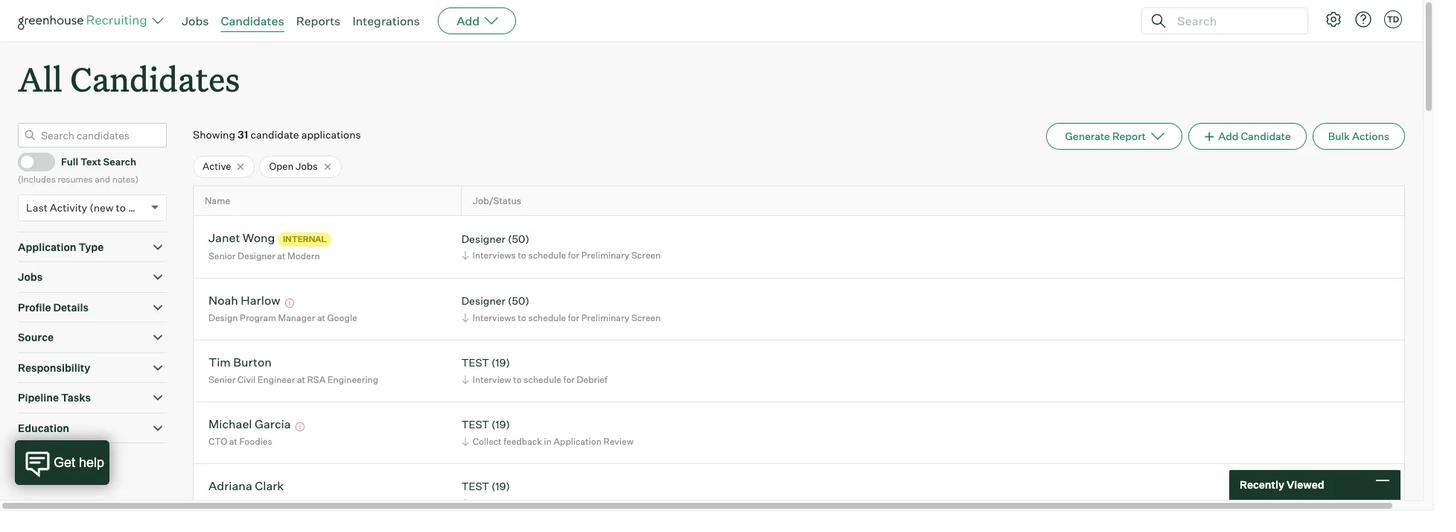Task type: locate. For each thing, give the bounding box(es) containing it.
1 screen from the top
[[632, 250, 661, 261]]

applications
[[301, 128, 361, 141]]

preliminary for noah harlow
[[582, 312, 630, 323]]

0 vertical spatial senior
[[209, 250, 236, 261]]

at left "modern"
[[277, 250, 286, 261]]

(19) inside test (19) interviews to schedule for onsite
[[492, 480, 510, 493]]

1 vertical spatial (50)
[[508, 295, 530, 307]]

to up test (19) interview to schedule for debrief
[[518, 312, 527, 323]]

0 vertical spatial interviews
[[473, 250, 516, 261]]

jobs right open
[[296, 160, 318, 172]]

1 (50) from the top
[[508, 232, 530, 245]]

2 (19) from the top
[[492, 418, 510, 431]]

1 interviews from the top
[[473, 250, 516, 261]]

1 vertical spatial interviews
[[473, 312, 516, 323]]

to right interview
[[513, 374, 522, 385]]

0 vertical spatial test
[[462, 356, 489, 369]]

0 horizontal spatial jobs
[[18, 271, 43, 283]]

screen for janet wong
[[632, 250, 661, 261]]

generate report button
[[1047, 123, 1183, 150]]

ui
[[209, 498, 218, 509]]

senior down janet
[[209, 250, 236, 261]]

test inside test (19) interviews to schedule for onsite
[[462, 480, 489, 493]]

for inside test (19) interview to schedule for debrief
[[564, 374, 575, 385]]

last activity (new to old) option
[[26, 201, 147, 214]]

candidate
[[251, 128, 299, 141]]

2 preliminary from the top
[[582, 312, 630, 323]]

test (19) interviews to schedule for onsite
[[462, 480, 609, 509]]

interviews up interview
[[473, 312, 516, 323]]

modern
[[288, 250, 320, 261]]

clark
[[255, 479, 284, 493]]

add candidate link
[[1189, 123, 1307, 150]]

2 interviews from the top
[[473, 312, 516, 323]]

screen for noah harlow
[[632, 312, 661, 323]]

adriana
[[209, 479, 252, 493]]

to for senior designer at modern
[[518, 250, 527, 261]]

to inside test (19) interviews to schedule for onsite
[[518, 498, 527, 509]]

(50) for janet wong
[[508, 232, 530, 245]]

harlow
[[241, 293, 280, 308]]

(19) up the 'collect'
[[492, 418, 510, 431]]

jobs
[[182, 13, 209, 28], [296, 160, 318, 172], [18, 271, 43, 283]]

noah harlow link
[[209, 293, 280, 310]]

designer (50) interviews to schedule for preliminary screen
[[462, 232, 661, 261], [462, 295, 661, 323]]

1 interviews to schedule for preliminary screen link from the top
[[459, 248, 665, 263]]

application
[[18, 240, 76, 253], [554, 436, 602, 447]]

1 vertical spatial preliminary
[[582, 312, 630, 323]]

(19) up the interviews to schedule for onsite link
[[492, 480, 510, 493]]

to down feedback
[[518, 498, 527, 509]]

1 vertical spatial (19)
[[492, 418, 510, 431]]

td
[[1388, 14, 1400, 25]]

interviews for janet wong
[[473, 250, 516, 261]]

wong
[[243, 231, 275, 245]]

candidates
[[221, 13, 284, 28], [70, 57, 240, 101]]

integrations
[[353, 13, 420, 28]]

jobs up profile
[[18, 271, 43, 283]]

for
[[568, 250, 580, 261], [568, 312, 580, 323], [564, 374, 575, 385], [568, 498, 580, 509]]

2 vertical spatial interviews
[[473, 498, 516, 509]]

resumes
[[58, 174, 93, 185]]

manager
[[278, 312, 315, 323]]

2 vertical spatial (19)
[[492, 480, 510, 493]]

screen
[[632, 250, 661, 261], [632, 312, 661, 323]]

test up the 'collect'
[[462, 418, 489, 431]]

designer (50) interviews to schedule for preliminary screen for noah harlow
[[462, 295, 661, 323]]

2 (50) from the top
[[508, 295, 530, 307]]

1 horizontal spatial add
[[1219, 130, 1239, 142]]

(50) up test (19) interview to schedule for debrief
[[508, 295, 530, 307]]

actions
[[1353, 130, 1390, 142]]

at down clark
[[259, 498, 268, 509]]

1 vertical spatial test
[[462, 418, 489, 431]]

2 test from the top
[[462, 418, 489, 431]]

1 vertical spatial senior
[[209, 374, 236, 385]]

senior inside tim burton senior civil engineer at rsa engineering
[[209, 374, 236, 385]]

schedule inside test (19) interviews to schedule for onsite
[[528, 498, 566, 509]]

engineer
[[258, 374, 295, 385]]

at
[[277, 250, 286, 261], [317, 312, 326, 323], [297, 374, 305, 385], [229, 436, 237, 447], [259, 498, 268, 509]]

checkmark image
[[25, 156, 36, 166]]

1 vertical spatial add
[[1219, 130, 1239, 142]]

type
[[79, 240, 104, 253]]

Search text field
[[1174, 10, 1295, 32]]

in
[[544, 436, 552, 447]]

open
[[269, 160, 294, 172]]

(50) for noah harlow
[[508, 295, 530, 307]]

design
[[209, 312, 238, 323]]

schedule
[[528, 250, 566, 261], [528, 312, 566, 323], [524, 374, 562, 385], [528, 498, 566, 509]]

last
[[26, 201, 48, 214]]

2 designer (50) interviews to schedule for preliminary screen from the top
[[462, 295, 661, 323]]

1 vertical spatial application
[[554, 436, 602, 447]]

interviews down job/status
[[473, 250, 516, 261]]

at left google on the left of page
[[317, 312, 326, 323]]

3 test from the top
[[462, 480, 489, 493]]

at right cto
[[229, 436, 237, 447]]

interviews for noah harlow
[[473, 312, 516, 323]]

0 vertical spatial screen
[[632, 250, 661, 261]]

jobs left candidates link
[[182, 13, 209, 28]]

showing 31 candidate applications
[[193, 128, 361, 141]]

candidates right jobs link
[[221, 13, 284, 28]]

interview
[[473, 374, 512, 385]]

1 test from the top
[[462, 356, 489, 369]]

report
[[1113, 130, 1146, 142]]

to left old)
[[116, 201, 126, 214]]

1 horizontal spatial jobs
[[182, 13, 209, 28]]

test inside test (19) interview to schedule for debrief
[[462, 356, 489, 369]]

Search candidates field
[[18, 123, 167, 148]]

test for tim burton
[[462, 356, 489, 369]]

janet wong
[[209, 231, 275, 245]]

(19) for adriana clark
[[492, 480, 510, 493]]

(50)
[[508, 232, 530, 245], [508, 295, 530, 307]]

candidates down jobs link
[[70, 57, 240, 101]]

pipeline
[[18, 391, 59, 404]]

cto at foodies
[[209, 436, 272, 447]]

preliminary
[[582, 250, 630, 261], [582, 312, 630, 323]]

interviews down the 'collect'
[[473, 498, 516, 509]]

profile
[[18, 301, 51, 313]]

michael garcia has been in application review for more than 5 days image
[[294, 423, 307, 432]]

1 vertical spatial designer (50) interviews to schedule for preliminary screen
[[462, 295, 661, 323]]

all
[[18, 57, 62, 101]]

to for senior civil engineer at rsa engineering
[[513, 374, 522, 385]]

(19) up interview
[[492, 356, 510, 369]]

for for ui designer at adobe
[[568, 498, 580, 509]]

application inside test (19) collect feedback in application review
[[554, 436, 602, 447]]

0 vertical spatial (19)
[[492, 356, 510, 369]]

1 horizontal spatial application
[[554, 436, 602, 447]]

to inside test (19) interview to schedule for debrief
[[513, 374, 522, 385]]

0 vertical spatial add
[[457, 13, 480, 28]]

interviews to schedule for preliminary screen link
[[459, 248, 665, 263], [459, 311, 665, 325]]

0 vertical spatial application
[[18, 240, 76, 253]]

0 vertical spatial preliminary
[[582, 250, 630, 261]]

add inside popup button
[[457, 13, 480, 28]]

all candidates
[[18, 57, 240, 101]]

for inside test (19) interviews to schedule for onsite
[[568, 498, 580, 509]]

schedule for design program manager at google
[[528, 312, 566, 323]]

(50) down job/status
[[508, 232, 530, 245]]

noah harlow
[[209, 293, 280, 308]]

2 horizontal spatial jobs
[[296, 160, 318, 172]]

to
[[116, 201, 126, 214], [518, 250, 527, 261], [518, 312, 527, 323], [513, 374, 522, 385], [518, 498, 527, 509]]

noah
[[209, 293, 238, 308]]

0 horizontal spatial add
[[457, 13, 480, 28]]

2 vertical spatial test
[[462, 480, 489, 493]]

(19) inside test (19) interview to schedule for debrief
[[492, 356, 510, 369]]

0 horizontal spatial application
[[18, 240, 76, 253]]

add candidate
[[1219, 130, 1292, 142]]

to down job/status
[[518, 250, 527, 261]]

schedule for senior designer at modern
[[528, 250, 566, 261]]

0 vertical spatial interviews to schedule for preliminary screen link
[[459, 248, 665, 263]]

designer (50) interviews to schedule for preliminary screen for janet wong
[[462, 232, 661, 261]]

(19)
[[492, 356, 510, 369], [492, 418, 510, 431], [492, 480, 510, 493]]

test up interview
[[462, 356, 489, 369]]

engineering
[[328, 374, 378, 385]]

(19) inside test (19) collect feedback in application review
[[492, 418, 510, 431]]

senior
[[209, 250, 236, 261], [209, 374, 236, 385]]

test down the 'collect'
[[462, 480, 489, 493]]

2 screen from the top
[[632, 312, 661, 323]]

0 vertical spatial designer (50) interviews to schedule for preliminary screen
[[462, 232, 661, 261]]

2 interviews to schedule for preliminary screen link from the top
[[459, 311, 665, 325]]

application right in
[[554, 436, 602, 447]]

1 (19) from the top
[[492, 356, 510, 369]]

collect feedback in application review link
[[459, 434, 638, 448]]

td button
[[1382, 7, 1406, 31]]

1 vertical spatial screen
[[632, 312, 661, 323]]

janet wong link
[[209, 231, 275, 248]]

3 (19) from the top
[[492, 480, 510, 493]]

designer
[[462, 232, 506, 245], [238, 250, 276, 261], [462, 295, 506, 307], [220, 498, 257, 509]]

internal
[[283, 234, 327, 244]]

3 interviews from the top
[[473, 498, 516, 509]]

rsa
[[307, 374, 326, 385]]

schedule inside test (19) interview to schedule for debrief
[[524, 374, 562, 385]]

(includes
[[18, 174, 56, 185]]

1 designer (50) interviews to schedule for preliminary screen from the top
[[462, 232, 661, 261]]

1 vertical spatial interviews to schedule for preliminary screen link
[[459, 311, 665, 325]]

0 vertical spatial jobs
[[182, 13, 209, 28]]

1 preliminary from the top
[[582, 250, 630, 261]]

0 vertical spatial (50)
[[508, 232, 530, 245]]

interviews
[[473, 250, 516, 261], [473, 312, 516, 323], [473, 498, 516, 509]]

application down last
[[18, 240, 76, 253]]

2 senior from the top
[[209, 374, 236, 385]]

senior down tim
[[209, 374, 236, 385]]

at left rsa on the left
[[297, 374, 305, 385]]



Task type: describe. For each thing, give the bounding box(es) containing it.
1 senior from the top
[[209, 250, 236, 261]]

for for senior civil engineer at rsa engineering
[[564, 374, 575, 385]]

recently
[[1240, 478, 1285, 491]]

search
[[103, 156, 136, 168]]

generate
[[1066, 130, 1111, 142]]

activity
[[50, 201, 87, 214]]

debrief
[[577, 374, 608, 385]]

to for ui designer at adobe
[[518, 498, 527, 509]]

designer inside adriana clark ui designer at adobe
[[220, 498, 257, 509]]

adobe
[[270, 498, 297, 509]]

text
[[80, 156, 101, 168]]

michael
[[209, 417, 252, 432]]

program
[[240, 312, 276, 323]]

greenhouse recruiting image
[[18, 12, 152, 30]]

candidate reports are now available! apply filters and select "view in app" element
[[1047, 123, 1183, 150]]

a follow-up was set for sep 22, 2023 for noah harlow image
[[283, 299, 296, 308]]

interviews to schedule for preliminary screen link for noah harlow
[[459, 311, 665, 325]]

bulk
[[1329, 130, 1351, 142]]

add for add
[[457, 13, 480, 28]]

preliminary for janet wong
[[582, 250, 630, 261]]

details
[[53, 301, 89, 313]]

michael garcia
[[209, 417, 291, 432]]

tim burton senior civil engineer at rsa engineering
[[209, 355, 378, 385]]

last activity (new to old)
[[26, 201, 147, 214]]

senior designer at modern
[[209, 250, 320, 261]]

garcia
[[255, 417, 291, 432]]

configure image
[[1325, 10, 1343, 28]]

(19) for tim burton
[[492, 356, 510, 369]]

education
[[18, 421, 69, 434]]

bulk actions
[[1329, 130, 1390, 142]]

td button
[[1385, 10, 1403, 28]]

collect
[[473, 436, 502, 447]]

burton
[[233, 355, 272, 370]]

schedule for ui designer at adobe
[[528, 498, 566, 509]]

interviews to schedule for onsite link
[[459, 496, 613, 510]]

full text search (includes resumes and notes)
[[18, 156, 138, 185]]

1 vertical spatial jobs
[[296, 160, 318, 172]]

pipeline tasks
[[18, 391, 91, 404]]

(new
[[90, 201, 114, 214]]

reports
[[296, 13, 341, 28]]

test (19) collect feedback in application review
[[462, 418, 634, 447]]

open jobs
[[269, 160, 318, 172]]

application type
[[18, 240, 104, 253]]

schedule for senior civil engineer at rsa engineering
[[524, 374, 562, 385]]

31
[[238, 128, 248, 141]]

google
[[327, 312, 357, 323]]

recently viewed
[[1240, 478, 1325, 491]]

responsibility
[[18, 361, 90, 374]]

to for design program manager at google
[[518, 312, 527, 323]]

old)
[[128, 201, 147, 214]]

jobs link
[[182, 13, 209, 28]]

reset filters
[[40, 458, 100, 471]]

filters
[[70, 458, 100, 471]]

adriana clark ui designer at adobe
[[209, 479, 297, 509]]

bulk actions link
[[1313, 123, 1406, 150]]

review
[[604, 436, 634, 447]]

interview to schedule for debrief link
[[459, 372, 611, 387]]

name
[[205, 195, 230, 206]]

foodies
[[239, 436, 272, 447]]

test (19) interview to schedule for debrief
[[462, 356, 608, 385]]

at inside tim burton senior civil engineer at rsa engineering
[[297, 374, 305, 385]]

viewed
[[1287, 478, 1325, 491]]

candidate
[[1241, 130, 1292, 142]]

reset
[[40, 458, 68, 471]]

tasks
[[61, 391, 91, 404]]

add button
[[438, 7, 516, 34]]

reset filters button
[[18, 451, 107, 478]]

tim
[[209, 355, 231, 370]]

at inside adriana clark ui designer at adobe
[[259, 498, 268, 509]]

civil
[[238, 374, 256, 385]]

1 vertical spatial candidates
[[70, 57, 240, 101]]

0 vertical spatial candidates
[[221, 13, 284, 28]]

test for adriana clark
[[462, 480, 489, 493]]

test inside test (19) collect feedback in application review
[[462, 418, 489, 431]]

2 vertical spatial jobs
[[18, 271, 43, 283]]

adriana clark link
[[209, 479, 284, 496]]

full
[[61, 156, 78, 168]]

notes)
[[112, 174, 138, 185]]

profile details
[[18, 301, 89, 313]]

job/status
[[473, 195, 522, 206]]

for for design program manager at google
[[568, 312, 580, 323]]

add for add candidate
[[1219, 130, 1239, 142]]

integrations link
[[353, 13, 420, 28]]

tim burton link
[[209, 355, 272, 372]]

source
[[18, 331, 54, 344]]

for for senior designer at modern
[[568, 250, 580, 261]]

janet
[[209, 231, 240, 245]]

interviews to schedule for preliminary screen link for janet wong
[[459, 248, 665, 263]]

and
[[95, 174, 110, 185]]

active
[[203, 160, 231, 172]]

feedback
[[504, 436, 542, 447]]

interviews inside test (19) interviews to schedule for onsite
[[473, 498, 516, 509]]

generate report
[[1066, 130, 1146, 142]]

design program manager at google
[[209, 312, 357, 323]]

candidates link
[[221, 13, 284, 28]]



Task type: vqa. For each thing, say whether or not it's contained in the screenshot.
UX/UI
no



